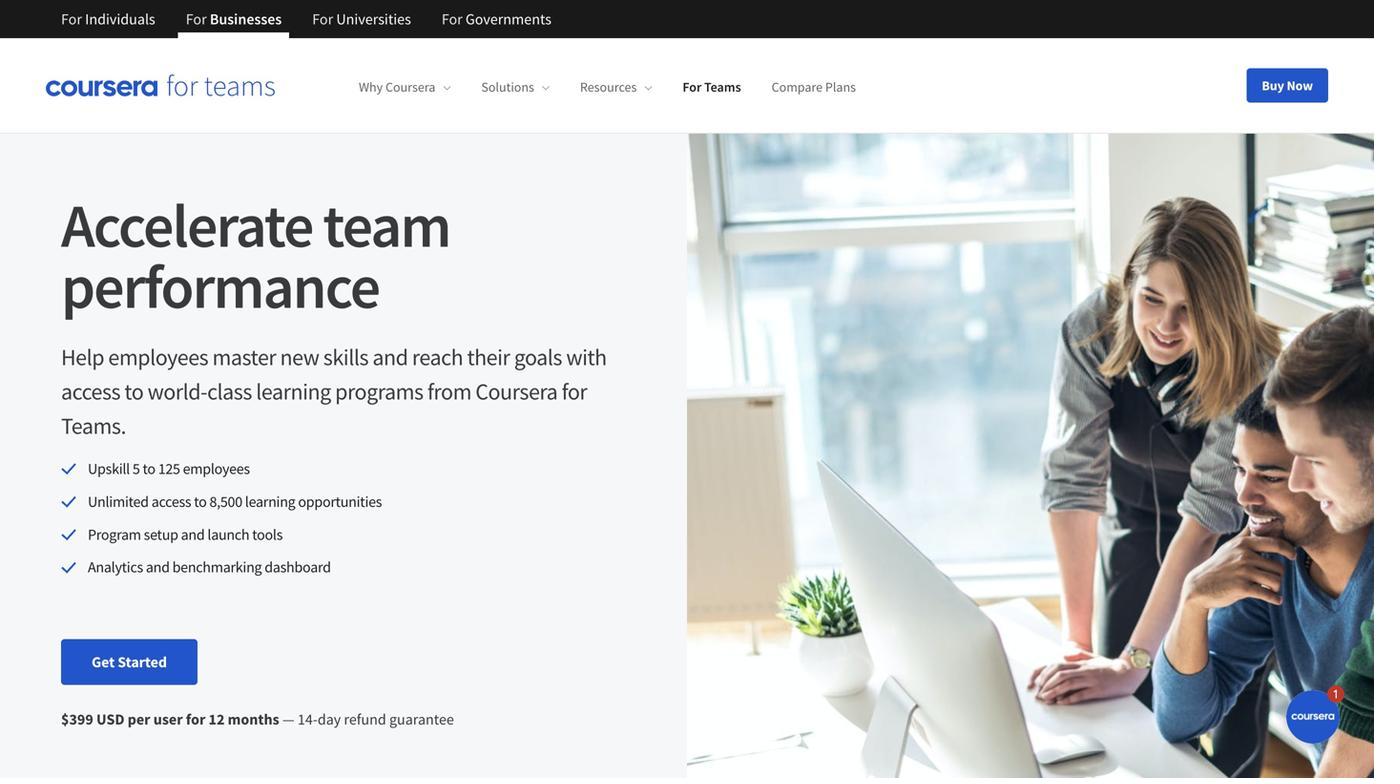 Task type: vqa. For each thing, say whether or not it's contained in the screenshot.
the bottom group
no



Task type: describe. For each thing, give the bounding box(es) containing it.
from
[[428, 377, 472, 406]]

compare
[[772, 79, 823, 96]]

why coursera
[[359, 79, 436, 96]]

governments
[[466, 10, 552, 29]]

months
[[228, 710, 279, 729]]

setup
[[144, 525, 178, 544]]

individuals
[[85, 10, 155, 29]]

1 vertical spatial and
[[181, 525, 205, 544]]

resources
[[580, 79, 637, 96]]

performance
[[61, 248, 379, 325]]

—
[[283, 710, 295, 729]]

why
[[359, 79, 383, 96]]

tools
[[252, 525, 283, 544]]

12
[[209, 710, 225, 729]]

team
[[323, 187, 450, 264]]

why coursera link
[[359, 79, 451, 96]]

accelerate
[[61, 187, 313, 264]]

get started
[[92, 653, 167, 672]]

with
[[567, 343, 607, 371]]

upskill
[[88, 459, 130, 478]]

0 vertical spatial coursera
[[386, 79, 436, 96]]

goals
[[514, 343, 562, 371]]

benchmarking
[[172, 558, 262, 577]]

analytics
[[88, 558, 143, 577]]

world-
[[148, 377, 207, 406]]

and inside help employees master new skills and reach their goals with access to world-class learning programs from coursera for teams.
[[373, 343, 408, 371]]

1 vertical spatial employees
[[183, 459, 250, 478]]

dashboard
[[265, 558, 331, 577]]

for inside help employees master new skills and reach their goals with access to world-class learning programs from coursera for teams.
[[562, 377, 587, 406]]

plans
[[826, 79, 856, 96]]

for teams
[[683, 79, 742, 96]]

solutions
[[482, 79, 535, 96]]

compare plans
[[772, 79, 856, 96]]

master
[[212, 343, 276, 371]]

solutions link
[[482, 79, 550, 96]]

for individuals
[[61, 10, 155, 29]]

resources link
[[580, 79, 652, 96]]

125
[[158, 459, 180, 478]]

opportunities
[[298, 492, 382, 511]]

usd
[[96, 710, 125, 729]]

unlimited
[[88, 492, 149, 511]]

to for access
[[194, 492, 207, 511]]

access inside help employees master new skills and reach their goals with access to world-class learning programs from coursera for teams.
[[61, 377, 120, 406]]

2 vertical spatial and
[[146, 558, 170, 577]]

1 vertical spatial learning
[[245, 492, 295, 511]]

buy now
[[1263, 77, 1314, 94]]

day
[[318, 710, 341, 729]]

program setup and launch tools
[[88, 525, 283, 544]]

help employees master new skills and reach their goals with access to world-class learning programs from coursera for teams.
[[61, 343, 607, 440]]

teams.
[[61, 412, 126, 440]]

program
[[88, 525, 141, 544]]



Task type: locate. For each thing, give the bounding box(es) containing it.
for left businesses
[[186, 10, 207, 29]]

learning down new on the top left
[[256, 377, 331, 406]]

to left world-
[[125, 377, 143, 406]]

upskill 5 to 125 employees
[[88, 459, 250, 478]]

coursera inside help employees master new skills and reach their goals with access to world-class learning programs from coursera for teams.
[[476, 377, 558, 406]]

launch
[[208, 525, 250, 544]]

and up programs
[[373, 343, 408, 371]]

businesses
[[210, 10, 282, 29]]

for for universities
[[312, 10, 333, 29]]

2 horizontal spatial and
[[373, 343, 408, 371]]

1 vertical spatial to
[[143, 459, 155, 478]]

class
[[207, 377, 252, 406]]

2 vertical spatial to
[[194, 492, 207, 511]]

employees up the 8,500
[[183, 459, 250, 478]]

reach
[[412, 343, 463, 371]]

learning up tools
[[245, 492, 295, 511]]

to inside help employees master new skills and reach their goals with access to world-class learning programs from coursera for teams.
[[125, 377, 143, 406]]

to
[[125, 377, 143, 406], [143, 459, 155, 478], [194, 492, 207, 511]]

1 horizontal spatial for
[[562, 377, 587, 406]]

and down setup
[[146, 558, 170, 577]]

buy
[[1263, 77, 1285, 94]]

coursera right why
[[386, 79, 436, 96]]

access down 125
[[152, 492, 191, 511]]

0 vertical spatial to
[[125, 377, 143, 406]]

employees up world-
[[108, 343, 208, 371]]

0 vertical spatial for
[[562, 377, 587, 406]]

compare plans link
[[772, 79, 856, 96]]

0 horizontal spatial and
[[146, 558, 170, 577]]

buy now button
[[1247, 68, 1329, 103]]

for left governments
[[442, 10, 463, 29]]

1 horizontal spatial access
[[152, 492, 191, 511]]

for left teams
[[683, 79, 702, 96]]

8,500
[[210, 492, 242, 511]]

for
[[562, 377, 587, 406], [186, 710, 206, 729]]

1 vertical spatial for
[[186, 710, 206, 729]]

for down with
[[562, 377, 587, 406]]

1 vertical spatial access
[[152, 492, 191, 511]]

universities
[[336, 10, 411, 29]]

get started link
[[61, 639, 198, 685]]

0 horizontal spatial for
[[186, 710, 206, 729]]

and
[[373, 343, 408, 371], [181, 525, 205, 544], [146, 558, 170, 577]]

for businesses
[[186, 10, 282, 29]]

to right 5
[[143, 459, 155, 478]]

analytics and benchmarking dashboard
[[88, 558, 331, 577]]

1 horizontal spatial and
[[181, 525, 205, 544]]

5
[[133, 459, 140, 478]]

0 vertical spatial employees
[[108, 343, 208, 371]]

for left individuals
[[61, 10, 82, 29]]

0 vertical spatial and
[[373, 343, 408, 371]]

for left the 12 at the bottom left of the page
[[186, 710, 206, 729]]

access up teams.
[[61, 377, 120, 406]]

started
[[118, 653, 167, 672]]

0 horizontal spatial access
[[61, 377, 120, 406]]

$399
[[61, 710, 93, 729]]

$399 usd per user for 12 months — 14-day refund guarantee
[[61, 710, 454, 729]]

for
[[61, 10, 82, 29], [186, 10, 207, 29], [312, 10, 333, 29], [442, 10, 463, 29], [683, 79, 702, 96]]

coursera down goals
[[476, 377, 558, 406]]

new
[[280, 343, 319, 371]]

teams
[[705, 79, 742, 96]]

skills
[[323, 343, 369, 371]]

for for businesses
[[186, 10, 207, 29]]

0 vertical spatial learning
[[256, 377, 331, 406]]

get
[[92, 653, 115, 672]]

their
[[467, 343, 510, 371]]

refund
[[344, 710, 386, 729]]

accelerate team performance
[[61, 187, 450, 325]]

access
[[61, 377, 120, 406], [152, 492, 191, 511]]

for left "universities"
[[312, 10, 333, 29]]

for for individuals
[[61, 10, 82, 29]]

for teams link
[[683, 79, 742, 96]]

for governments
[[442, 10, 552, 29]]

user
[[153, 710, 183, 729]]

coursera
[[386, 79, 436, 96], [476, 377, 558, 406]]

1 horizontal spatial coursera
[[476, 377, 558, 406]]

0 vertical spatial access
[[61, 377, 120, 406]]

learning inside help employees master new skills and reach their goals with access to world-class learning programs from coursera for teams.
[[256, 377, 331, 406]]

and right setup
[[181, 525, 205, 544]]

banner navigation
[[46, 0, 567, 38]]

employees inside help employees master new skills and reach their goals with access to world-class learning programs from coursera for teams.
[[108, 343, 208, 371]]

unlimited access to 8,500 learning opportunities
[[88, 492, 382, 511]]

now
[[1288, 77, 1314, 94]]

learning
[[256, 377, 331, 406], [245, 492, 295, 511]]

employees
[[108, 343, 208, 371], [183, 459, 250, 478]]

0 horizontal spatial coursera
[[386, 79, 436, 96]]

programs
[[335, 377, 424, 406]]

for for governments
[[442, 10, 463, 29]]

to left the 8,500
[[194, 492, 207, 511]]

for universities
[[312, 10, 411, 29]]

per
[[128, 710, 150, 729]]

help
[[61, 343, 104, 371]]

coursera for teams image
[[46, 74, 275, 96]]

to for 5
[[143, 459, 155, 478]]

14-
[[298, 710, 318, 729]]

guarantee
[[390, 710, 454, 729]]

1 vertical spatial coursera
[[476, 377, 558, 406]]



